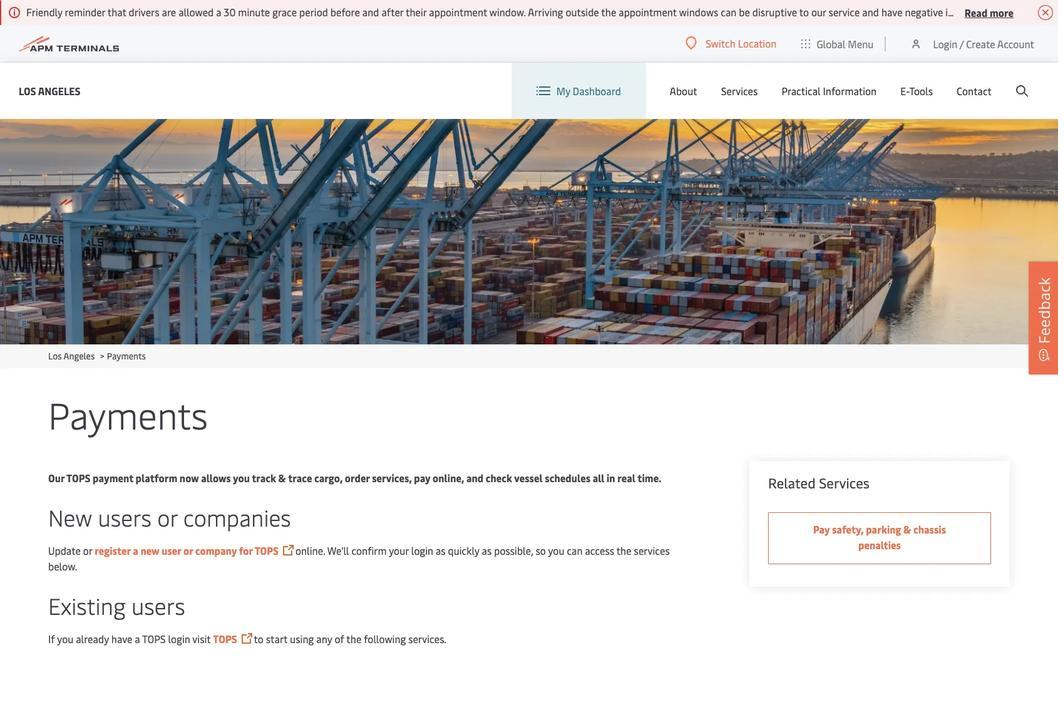 Task type: describe. For each thing, give the bounding box(es) containing it.
2 vertical spatial you
[[57, 632, 73, 646]]

all
[[593, 471, 605, 485]]

payment
[[93, 471, 133, 485]]

1 vertical spatial login
[[168, 632, 190, 646]]

users for existing
[[132, 590, 185, 621]]

disruptive
[[753, 5, 797, 19]]

track
[[252, 471, 276, 485]]

so
[[536, 544, 546, 557]]

tools
[[910, 84, 933, 98]]

using
[[290, 632, 314, 646]]

contact button
[[957, 63, 992, 119]]

e-tools button
[[901, 63, 933, 119]]

0 horizontal spatial and
[[363, 5, 379, 19]]

access
[[585, 544, 615, 557]]

global menu button
[[789, 25, 887, 62]]

before
[[331, 5, 360, 19]]

online. we'll confirm your login as quickly as possible, so you can access the services below.
[[48, 544, 670, 573]]

online.
[[296, 544, 325, 557]]

in
[[607, 471, 615, 485]]

0 horizontal spatial services
[[721, 84, 758, 98]]

2 as from the left
[[482, 544, 492, 557]]

dashboard
[[573, 84, 621, 98]]

read more
[[965, 5, 1014, 19]]

0 vertical spatial can
[[721, 5, 737, 19]]

0 vertical spatial a
[[216, 5, 221, 19]]

1 horizontal spatial or
[[157, 502, 178, 532]]

2 appointment from the left
[[619, 5, 677, 19]]

quickly
[[448, 544, 480, 557]]

if you already have a tops login visit
[[48, 632, 213, 646]]

2 vertical spatial the
[[347, 632, 362, 646]]

user
[[162, 544, 181, 557]]

online,
[[433, 471, 464, 485]]

account
[[998, 37, 1035, 50]]

2 drivers from the left
[[998, 5, 1029, 19]]

register a new user or company for tops
[[95, 544, 279, 557]]

companies
[[183, 502, 291, 532]]

reminder
[[65, 5, 105, 19]]

1 vertical spatial los angeles link
[[48, 350, 95, 362]]

services
[[634, 544, 670, 557]]

la-online services image
[[0, 119, 1059, 344]]

update
[[48, 544, 81, 557]]

for
[[239, 544, 253, 557]]

location
[[738, 36, 777, 50]]

1 vertical spatial services
[[819, 474, 870, 492]]

of
[[335, 632, 344, 646]]

information
[[823, 84, 877, 98]]

possible,
[[494, 544, 533, 557]]

los for los angeles > payments
[[48, 350, 62, 362]]

los angeles
[[19, 84, 81, 97]]

confirm
[[352, 544, 387, 557]]

1 horizontal spatial have
[[882, 5, 903, 19]]

friendly reminder that drivers are allowed a 30 minute grace period before and after their appointment window. arriving outside the appointment windows can be disruptive to our service and have negative impacts on drivers who ar
[[26, 5, 1059, 19]]

about button
[[670, 63, 698, 119]]

>
[[100, 350, 105, 362]]

2 horizontal spatial and
[[863, 5, 879, 19]]

any
[[316, 632, 332, 646]]

existing
[[48, 590, 126, 621]]

tops left visit
[[142, 632, 166, 646]]

new
[[48, 502, 92, 532]]

visit
[[193, 632, 211, 646]]

tops link
[[213, 632, 237, 646]]

1 horizontal spatial to
[[800, 5, 809, 19]]

ar
[[1052, 5, 1059, 19]]

services,
[[372, 471, 412, 485]]

e-
[[901, 84, 910, 98]]

time.
[[638, 471, 661, 485]]

arriving
[[528, 5, 563, 19]]

login inside online. we'll confirm your login as quickly as possible, so you can access the services below.
[[411, 544, 433, 557]]

tops right for
[[255, 544, 279, 557]]

start
[[266, 632, 288, 646]]

are
[[162, 5, 176, 19]]

register
[[95, 544, 131, 557]]

now
[[180, 471, 199, 485]]

my dashboard
[[557, 84, 621, 98]]

can inside online. we'll confirm your login as quickly as possible, so you can access the services below.
[[567, 544, 583, 557]]

1 drivers from the left
[[129, 5, 159, 19]]

be
[[739, 5, 750, 19]]

real
[[618, 471, 636, 485]]

angeles for los angeles
[[38, 84, 81, 97]]

pay safety, parking & chassis penalties
[[814, 522, 946, 552]]

feedback
[[1034, 277, 1055, 344]]

login / create account link
[[910, 25, 1035, 62]]

already
[[76, 632, 109, 646]]

1 horizontal spatial and
[[467, 471, 484, 485]]

switch
[[706, 36, 736, 50]]

practical information
[[782, 84, 877, 98]]

on
[[984, 5, 995, 19]]

order
[[345, 471, 370, 485]]

1 vertical spatial a
[[133, 544, 138, 557]]

negative
[[905, 5, 944, 19]]

0 vertical spatial payments
[[107, 350, 146, 362]]

0 vertical spatial the
[[601, 5, 617, 19]]

grace
[[272, 5, 297, 19]]

0 horizontal spatial or
[[83, 544, 92, 557]]

our tops payment platform now allows you track & trace cargo, order services, pay online, and check vessel schedules all in real time.
[[48, 471, 663, 485]]

company
[[195, 544, 237, 557]]

services.
[[409, 632, 447, 646]]

login / create account
[[934, 37, 1035, 50]]

the inside online. we'll confirm your login as quickly as possible, so you can access the services below.
[[617, 544, 632, 557]]

platform
[[136, 471, 177, 485]]



Task type: locate. For each thing, give the bounding box(es) containing it.
allowed
[[179, 5, 214, 19]]

related
[[769, 474, 816, 492]]

chassis
[[914, 522, 946, 536]]

1 horizontal spatial you
[[233, 471, 250, 485]]

can
[[721, 5, 737, 19], [567, 544, 583, 557]]

1 horizontal spatial drivers
[[998, 5, 1029, 19]]

have right already
[[111, 632, 132, 646]]

impacts
[[946, 5, 982, 19]]

&
[[278, 471, 286, 485], [904, 522, 912, 536]]

a
[[216, 5, 221, 19], [133, 544, 138, 557], [135, 632, 140, 646]]

minute
[[238, 5, 270, 19]]

login left visit
[[168, 632, 190, 646]]

0 vertical spatial los angeles link
[[19, 83, 81, 99]]

a left 30
[[216, 5, 221, 19]]

a down existing users
[[135, 632, 140, 646]]

existing users
[[48, 590, 185, 621]]

1 vertical spatial angeles
[[64, 350, 95, 362]]

outside
[[566, 5, 599, 19]]

who
[[1031, 5, 1050, 19]]

users up if you already have a tops login visit
[[132, 590, 185, 621]]

and
[[363, 5, 379, 19], [863, 5, 879, 19], [467, 471, 484, 485]]

their
[[406, 5, 427, 19]]

pay
[[814, 522, 830, 536]]

feedback button
[[1029, 261, 1059, 374]]

the
[[601, 5, 617, 19], [617, 544, 632, 557], [347, 632, 362, 646]]

1 as from the left
[[436, 544, 446, 557]]

about
[[670, 84, 698, 98]]

global menu
[[817, 37, 874, 50]]

1 horizontal spatial as
[[482, 544, 492, 557]]

2 horizontal spatial you
[[548, 544, 565, 557]]

& left "trace"
[[278, 471, 286, 485]]

0 horizontal spatial los
[[19, 84, 36, 97]]

0 vertical spatial login
[[411, 544, 433, 557]]

0 vertical spatial angeles
[[38, 84, 81, 97]]

tops
[[66, 471, 91, 485], [255, 544, 279, 557], [142, 632, 166, 646], [213, 632, 237, 646]]

have
[[882, 5, 903, 19], [111, 632, 132, 646]]

pay safety, parking & chassis penalties link
[[769, 512, 991, 564]]

service
[[829, 5, 860, 19]]

0 vertical spatial services
[[721, 84, 758, 98]]

users
[[98, 502, 152, 532], [132, 590, 185, 621]]

0 horizontal spatial &
[[278, 471, 286, 485]]

0 horizontal spatial can
[[567, 544, 583, 557]]

login
[[411, 544, 433, 557], [168, 632, 190, 646]]

services down switch location
[[721, 84, 758, 98]]

0 horizontal spatial drivers
[[129, 5, 159, 19]]

the right of at the bottom left of page
[[347, 632, 362, 646]]

have left negative on the top
[[882, 5, 903, 19]]

the right outside
[[601, 5, 617, 19]]

los for los angeles
[[19, 84, 36, 97]]

practical
[[782, 84, 821, 98]]

new users or companies
[[48, 502, 291, 532]]

0 vertical spatial &
[[278, 471, 286, 485]]

0 vertical spatial have
[[882, 5, 903, 19]]

following
[[364, 632, 406, 646]]

appointment right 'their'
[[429, 5, 487, 19]]

0 vertical spatial you
[[233, 471, 250, 485]]

your
[[389, 544, 409, 557]]

1 vertical spatial you
[[548, 544, 565, 557]]

to start using any of the following services.
[[254, 632, 447, 646]]

e-tools
[[901, 84, 933, 98]]

30
[[224, 5, 236, 19]]

users for new
[[98, 502, 152, 532]]

tops right 'our'
[[66, 471, 91, 485]]

or right "update"
[[83, 544, 92, 557]]

angeles for los angeles > payments
[[64, 350, 95, 362]]

new
[[141, 544, 159, 557]]

practical information button
[[782, 63, 877, 119]]

we'll
[[327, 544, 349, 557]]

0 vertical spatial los
[[19, 84, 36, 97]]

1 vertical spatial have
[[111, 632, 132, 646]]

tops right visit
[[213, 632, 237, 646]]

more
[[990, 5, 1014, 19]]

the right access
[[617, 544, 632, 557]]

los angeles link
[[19, 83, 81, 99], [48, 350, 95, 362]]

1 vertical spatial los
[[48, 350, 62, 362]]

pay
[[414, 471, 431, 485]]

& inside pay safety, parking & chassis penalties
[[904, 522, 912, 536]]

or right user
[[184, 544, 193, 557]]

users up register
[[98, 502, 152, 532]]

1 horizontal spatial appointment
[[619, 5, 677, 19]]

check
[[486, 471, 512, 485]]

a left new
[[133, 544, 138, 557]]

payments
[[107, 350, 146, 362], [48, 390, 208, 439]]

read
[[965, 5, 988, 19]]

and left check
[[467, 471, 484, 485]]

0 horizontal spatial to
[[254, 632, 264, 646]]

0 horizontal spatial have
[[111, 632, 132, 646]]

0 horizontal spatial as
[[436, 544, 446, 557]]

friendly
[[26, 5, 62, 19]]

my dashboard button
[[537, 63, 621, 119]]

you right if
[[57, 632, 73, 646]]

switch location
[[706, 36, 777, 50]]

login
[[934, 37, 958, 50]]

0 horizontal spatial you
[[57, 632, 73, 646]]

to
[[800, 5, 809, 19], [254, 632, 264, 646]]

0 vertical spatial users
[[98, 502, 152, 532]]

0 vertical spatial to
[[800, 5, 809, 19]]

period
[[299, 5, 328, 19]]

0 horizontal spatial appointment
[[429, 5, 487, 19]]

1 vertical spatial to
[[254, 632, 264, 646]]

you right so
[[548, 544, 565, 557]]

can left be
[[721, 5, 737, 19]]

1 horizontal spatial los
[[48, 350, 62, 362]]

cargo,
[[314, 471, 343, 485]]

as left quickly
[[436, 544, 446, 557]]

you inside online. we'll confirm your login as quickly as possible, so you can access the services below.
[[548, 544, 565, 557]]

2 horizontal spatial or
[[184, 544, 193, 557]]

windows
[[679, 5, 719, 19]]

if
[[48, 632, 55, 646]]

penalties
[[859, 538, 901, 552]]

0 horizontal spatial login
[[168, 632, 190, 646]]

login right your
[[411, 544, 433, 557]]

switch location button
[[686, 36, 777, 50]]

services up safety, at the right bottom
[[819, 474, 870, 492]]

and right "service" on the top of the page
[[863, 5, 879, 19]]

1 vertical spatial payments
[[48, 390, 208, 439]]

drivers right the on
[[998, 5, 1029, 19]]

1 vertical spatial the
[[617, 544, 632, 557]]

1 vertical spatial users
[[132, 590, 185, 621]]

drivers left the are
[[129, 5, 159, 19]]

1 vertical spatial can
[[567, 544, 583, 557]]

as right quickly
[[482, 544, 492, 557]]

los
[[19, 84, 36, 97], [48, 350, 62, 362]]

1 vertical spatial &
[[904, 522, 912, 536]]

2 vertical spatial a
[[135, 632, 140, 646]]

vessel
[[514, 471, 543, 485]]

angeles
[[38, 84, 81, 97], [64, 350, 95, 362]]

read more button
[[965, 4, 1014, 20]]

1 appointment from the left
[[429, 5, 487, 19]]

and left after
[[363, 5, 379, 19]]

close alert image
[[1038, 5, 1053, 20]]

safety,
[[832, 522, 864, 536]]

can left access
[[567, 544, 583, 557]]

to left our
[[800, 5, 809, 19]]

& left chassis
[[904, 522, 912, 536]]

my
[[557, 84, 571, 98]]

create
[[967, 37, 996, 50]]

update or
[[48, 544, 95, 557]]

1 horizontal spatial &
[[904, 522, 912, 536]]

to left "start"
[[254, 632, 264, 646]]

register a new user or company for tops link
[[95, 544, 279, 557]]

below.
[[48, 559, 77, 573]]

appointment left windows
[[619, 5, 677, 19]]

1 horizontal spatial login
[[411, 544, 433, 557]]

after
[[382, 5, 404, 19]]

related services
[[769, 474, 870, 492]]

you left track
[[233, 471, 250, 485]]

our
[[48, 471, 65, 485]]

1 horizontal spatial can
[[721, 5, 737, 19]]

global
[[817, 37, 846, 50]]

1 horizontal spatial services
[[819, 474, 870, 492]]

or up user
[[157, 502, 178, 532]]

that
[[108, 5, 126, 19]]



Task type: vqa. For each thing, say whether or not it's contained in the screenshot.
Regional
no



